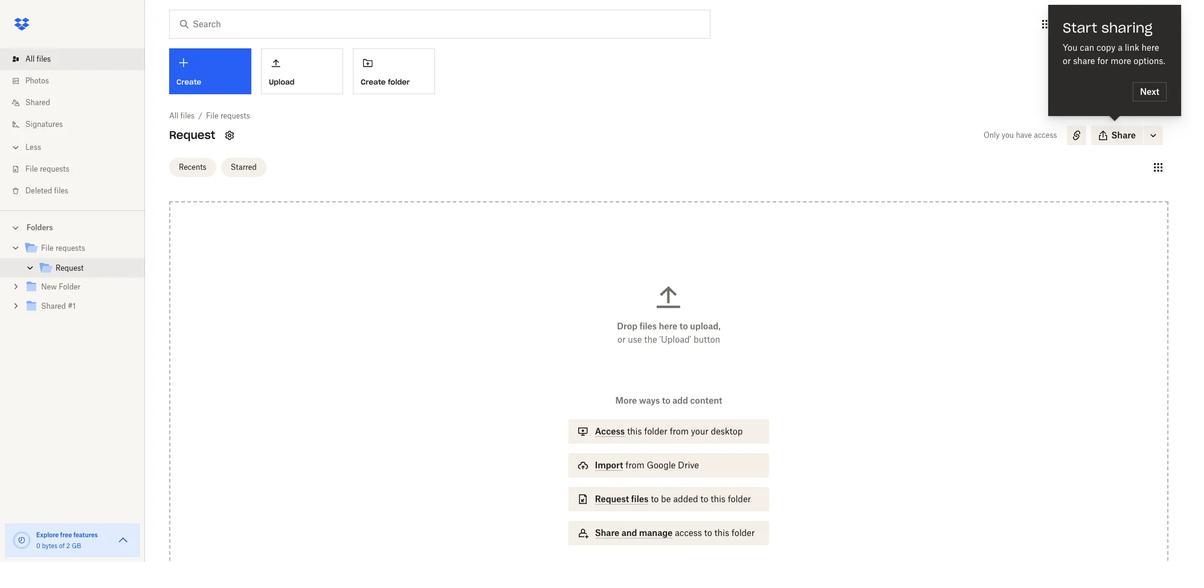 Task type: describe. For each thing, give the bounding box(es) containing it.
explore free features 0 bytes of 2 gb
[[36, 531, 98, 550]]

quota usage element
[[12, 531, 31, 550]]

0
[[36, 542, 40, 550]]

create for create
[[177, 77, 201, 86]]

features
[[73, 531, 98, 539]]

upload button
[[261, 48, 343, 94]]

import
[[595, 460, 624, 470]]

shared #1
[[41, 302, 76, 311]]

share for share and manage access to this folder
[[595, 528, 620, 538]]

for
[[1098, 56, 1109, 66]]

drop
[[617, 321, 638, 331]]

starred
[[231, 162, 257, 171]]

2 horizontal spatial file
[[206, 111, 219, 120]]

drive
[[678, 460, 699, 470]]

added
[[674, 494, 699, 504]]

explore
[[36, 531, 59, 539]]

link
[[1125, 42, 1140, 53]]

google
[[647, 460, 676, 470]]

0 horizontal spatial from
[[626, 460, 645, 470]]

your
[[691, 426, 709, 436]]

upload
[[269, 77, 295, 86]]

requests inside group
[[56, 244, 85, 253]]

to left 'add'
[[662, 395, 671, 406]]

new
[[41, 282, 57, 291]]

only you have access
[[984, 131, 1058, 140]]

new folder
[[41, 282, 81, 291]]

photos link
[[10, 70, 145, 92]]

use
[[628, 334, 642, 345]]

create button
[[169, 48, 251, 94]]

0 vertical spatial this
[[627, 426, 642, 436]]

request link
[[39, 261, 135, 277]]

more
[[616, 395, 637, 406]]

group containing file requests
[[0, 236, 145, 325]]

desktop
[[711, 426, 743, 436]]

shared #1 link
[[24, 299, 135, 315]]

share for share
[[1112, 130, 1137, 140]]

to left be
[[651, 494, 659, 504]]

share and manage access to this folder
[[595, 528, 755, 538]]

more
[[1111, 56, 1132, 66]]

free
[[60, 531, 72, 539]]

new folder link
[[24, 279, 135, 296]]

here inside start sharing you can copy a link here or share for more options.
[[1142, 42, 1160, 53]]

of
[[59, 542, 65, 550]]

all for all files / file requests
[[169, 111, 179, 120]]

upgrade link
[[1129, 19, 1164, 29]]

'upload'
[[660, 334, 692, 345]]

button
[[694, 334, 721, 345]]

0 vertical spatial requests
[[221, 111, 250, 120]]

file inside group
[[41, 244, 54, 253]]

ways
[[639, 395, 660, 406]]

recents
[[179, 162, 207, 171]]

access this folder from your desktop
[[595, 426, 743, 436]]

to inside drop files here to upload, or use the 'upload' button
[[680, 321, 688, 331]]

share
[[1074, 56, 1096, 66]]

request inside more ways to add content element
[[595, 494, 629, 504]]

upgrade
[[1129, 19, 1164, 29]]

create for create folder
[[361, 77, 386, 86]]

access for have
[[1034, 131, 1058, 140]]

you
[[1002, 131, 1014, 140]]

copy
[[1097, 42, 1116, 53]]

only
[[984, 131, 1000, 140]]

files for drop files here to upload, or use the 'upload' button
[[640, 321, 657, 331]]

folder inside create folder button
[[388, 77, 410, 86]]

a
[[1118, 42, 1123, 53]]

to down 'request files to be added to this folder'
[[705, 528, 713, 538]]

import from google drive
[[595, 460, 699, 470]]

deleted files
[[25, 186, 68, 195]]

1 vertical spatial file requests link
[[10, 158, 145, 180]]

files for all files
[[37, 54, 51, 63]]



Task type: locate. For each thing, give the bounding box(es) containing it.
2
[[66, 542, 70, 550]]

and
[[622, 528, 637, 538]]

from
[[670, 426, 689, 436], [626, 460, 645, 470]]

or inside drop files here to upload, or use the 'upload' button
[[618, 334, 626, 345]]

bytes
[[42, 542, 57, 550]]

file requests inside list
[[25, 164, 69, 174]]

files for all files / file requests
[[180, 111, 195, 120]]

0 vertical spatial file requests link
[[206, 110, 250, 122]]

1 horizontal spatial from
[[670, 426, 689, 436]]

1 horizontal spatial all files link
[[169, 110, 195, 122]]

0 vertical spatial share
[[1112, 130, 1137, 140]]

list
[[0, 41, 145, 210]]

to
[[680, 321, 688, 331], [662, 395, 671, 406], [651, 494, 659, 504], [701, 494, 709, 504], [705, 528, 713, 538]]

share inside button
[[1112, 130, 1137, 140]]

this down 'request files to be added to this folder'
[[715, 528, 730, 538]]

all files / file requests
[[169, 111, 250, 120]]

to up 'upload'
[[680, 321, 688, 331]]

0 horizontal spatial here
[[659, 321, 678, 331]]

file right /
[[206, 111, 219, 120]]

shared link
[[10, 92, 145, 114]]

shared down photos
[[25, 98, 50, 107]]

/
[[198, 111, 203, 120]]

0 vertical spatial here
[[1142, 42, 1160, 53]]

0 horizontal spatial all
[[25, 54, 35, 63]]

0 vertical spatial file
[[206, 111, 219, 120]]

requests
[[221, 111, 250, 120], [40, 164, 69, 174], [56, 244, 85, 253]]

here inside drop files here to upload, or use the 'upload' button
[[659, 321, 678, 331]]

files inside more ways to add content element
[[632, 494, 649, 504]]

1 vertical spatial file requests
[[41, 244, 85, 253]]

share
[[1112, 130, 1137, 140], [595, 528, 620, 538]]

manage
[[639, 528, 673, 538]]

next button
[[1133, 82, 1167, 102]]

1 horizontal spatial access
[[1034, 131, 1058, 140]]

files for deleted files
[[54, 186, 68, 195]]

start
[[1063, 19, 1098, 36]]

gb
[[72, 542, 81, 550]]

files left /
[[180, 111, 195, 120]]

1 vertical spatial request
[[56, 264, 84, 273]]

file requests
[[25, 164, 69, 174], [41, 244, 85, 253]]

0 vertical spatial or
[[1063, 56, 1071, 66]]

options.
[[1134, 56, 1166, 66]]

can
[[1081, 42, 1095, 53]]

access for manage
[[675, 528, 702, 538]]

1 horizontal spatial here
[[1142, 42, 1160, 53]]

1 horizontal spatial all
[[169, 111, 179, 120]]

0 vertical spatial all files link
[[10, 48, 145, 70]]

more ways to add content
[[616, 395, 723, 406]]

all for all files
[[25, 54, 35, 63]]

1 vertical spatial file
[[25, 164, 38, 174]]

all files link up shared link at the top left of page
[[10, 48, 145, 70]]

2 vertical spatial request
[[595, 494, 629, 504]]

1 vertical spatial this
[[711, 494, 726, 504]]

from right import
[[626, 460, 645, 470]]

1 vertical spatial all
[[169, 111, 179, 120]]

access
[[595, 426, 625, 436]]

this right added
[[711, 494, 726, 504]]

access right manage
[[675, 528, 702, 538]]

file requests link
[[206, 110, 250, 122], [10, 158, 145, 180], [24, 241, 135, 257]]

access inside more ways to add content element
[[675, 528, 702, 538]]

1 horizontal spatial or
[[1063, 56, 1071, 66]]

sharing
[[1102, 19, 1153, 36]]

0 horizontal spatial file
[[25, 164, 38, 174]]

add
[[673, 395, 688, 406]]

all left /
[[169, 111, 179, 120]]

0 vertical spatial request
[[169, 128, 215, 142]]

all files
[[25, 54, 51, 63]]

file down folders
[[41, 244, 54, 253]]

deleted
[[25, 186, 52, 195]]

files inside list item
[[37, 54, 51, 63]]

folders
[[27, 223, 53, 232]]

0 vertical spatial access
[[1034, 131, 1058, 140]]

file requests up deleted files
[[25, 164, 69, 174]]

folder settings image
[[223, 128, 237, 143]]

request
[[169, 128, 215, 142], [56, 264, 84, 273], [595, 494, 629, 504]]

less
[[25, 143, 41, 152]]

shared for shared #1
[[41, 302, 66, 311]]

files inside drop files here to upload, or use the 'upload' button
[[640, 321, 657, 331]]

or down you
[[1063, 56, 1071, 66]]

0 horizontal spatial request
[[56, 264, 84, 273]]

create folder
[[361, 77, 410, 86]]

create inside button
[[361, 77, 386, 86]]

access right the have
[[1034, 131, 1058, 140]]

Search in folder "Dropbox" text field
[[193, 18, 686, 31]]

#1
[[68, 302, 76, 311]]

shared
[[25, 98, 50, 107], [41, 302, 66, 311]]

request down /
[[169, 128, 215, 142]]

file
[[206, 111, 219, 120], [25, 164, 38, 174], [41, 244, 54, 253]]

folder
[[59, 282, 81, 291]]

or left use
[[618, 334, 626, 345]]

1 horizontal spatial share
[[1112, 130, 1137, 140]]

file requests down folders "button"
[[41, 244, 85, 253]]

0 vertical spatial all
[[25, 54, 35, 63]]

dropbox image
[[10, 12, 34, 36]]

signatures
[[25, 120, 63, 129]]

shared left the #1
[[41, 302, 66, 311]]

start sharing you can copy a link here or share for more options.
[[1063, 19, 1166, 66]]

0 vertical spatial shared
[[25, 98, 50, 107]]

2 vertical spatial file requests link
[[24, 241, 135, 257]]

requests up folder settings image at the left
[[221, 111, 250, 120]]

file requests link up folder settings image at the left
[[206, 110, 250, 122]]

2 vertical spatial this
[[715, 528, 730, 538]]

share down next button
[[1112, 130, 1137, 140]]

2 vertical spatial file
[[41, 244, 54, 253]]

you
[[1063, 42, 1078, 53]]

folders button
[[0, 218, 145, 236]]

the
[[645, 334, 658, 345]]

request up folder
[[56, 264, 84, 273]]

request down import
[[595, 494, 629, 504]]

files up the at bottom right
[[640, 321, 657, 331]]

0 horizontal spatial create
[[177, 77, 201, 86]]

file down less
[[25, 164, 38, 174]]

have
[[1016, 131, 1033, 140]]

here
[[1142, 42, 1160, 53], [659, 321, 678, 331]]

1 vertical spatial all files link
[[169, 110, 195, 122]]

or
[[1063, 56, 1071, 66], [618, 334, 626, 345]]

create inside "dropdown button"
[[177, 77, 201, 86]]

next
[[1141, 86, 1160, 97]]

this
[[627, 426, 642, 436], [711, 494, 726, 504], [715, 528, 730, 538]]

recents button
[[169, 157, 216, 177]]

1 vertical spatial shared
[[41, 302, 66, 311]]

be
[[661, 494, 671, 504]]

share button
[[1092, 126, 1144, 145]]

here up 'upload'
[[659, 321, 678, 331]]

file requests inside group
[[41, 244, 85, 253]]

1 vertical spatial or
[[618, 334, 626, 345]]

1 vertical spatial here
[[659, 321, 678, 331]]

this right access
[[627, 426, 642, 436]]

1 vertical spatial requests
[[40, 164, 69, 174]]

to right added
[[701, 494, 709, 504]]

more ways to add content element
[[566, 394, 772, 557]]

access
[[1034, 131, 1058, 140], [675, 528, 702, 538]]

requests down folders "button"
[[56, 244, 85, 253]]

files for request files to be added to this folder
[[632, 494, 649, 504]]

files left be
[[632, 494, 649, 504]]

shared for shared
[[25, 98, 50, 107]]

list containing all files
[[0, 41, 145, 210]]

0 horizontal spatial all files link
[[10, 48, 145, 70]]

requests inside list
[[40, 164, 69, 174]]

file requests link up request link
[[24, 241, 135, 257]]

1 horizontal spatial request
[[169, 128, 215, 142]]

0 vertical spatial file requests
[[25, 164, 69, 174]]

create
[[361, 77, 386, 86], [177, 77, 201, 86]]

request inside group
[[56, 264, 84, 273]]

files right 'deleted'
[[54, 186, 68, 195]]

photos
[[25, 76, 49, 85]]

deleted files link
[[10, 180, 145, 202]]

all
[[25, 54, 35, 63], [169, 111, 179, 120]]

signatures link
[[10, 114, 145, 135]]

1 vertical spatial access
[[675, 528, 702, 538]]

content
[[691, 395, 723, 406]]

1 horizontal spatial file
[[41, 244, 54, 253]]

2 horizontal spatial request
[[595, 494, 629, 504]]

1 vertical spatial from
[[626, 460, 645, 470]]

share inside more ways to add content element
[[595, 528, 620, 538]]

0 vertical spatial from
[[670, 426, 689, 436]]

all up photos
[[25, 54, 35, 63]]

request files to be added to this folder
[[595, 494, 751, 504]]

group
[[0, 236, 145, 325]]

share left the and
[[595, 528, 620, 538]]

files up photos
[[37, 54, 51, 63]]

create folder button
[[353, 48, 435, 94]]

2 vertical spatial requests
[[56, 244, 85, 253]]

from left your
[[670, 426, 689, 436]]

file inside list
[[25, 164, 38, 174]]

0 horizontal spatial share
[[595, 528, 620, 538]]

all files link left /
[[169, 110, 195, 122]]

less image
[[10, 141, 22, 154]]

starred button
[[221, 157, 266, 177]]

all inside list item
[[25, 54, 35, 63]]

file requests link up deleted files
[[10, 158, 145, 180]]

shared inside list
[[25, 98, 50, 107]]

all files list item
[[0, 48, 145, 70]]

all files link
[[10, 48, 145, 70], [169, 110, 195, 122]]

files
[[37, 54, 51, 63], [180, 111, 195, 120], [54, 186, 68, 195], [640, 321, 657, 331], [632, 494, 649, 504]]

1 horizontal spatial create
[[361, 77, 386, 86]]

1 vertical spatial share
[[595, 528, 620, 538]]

upload,
[[690, 321, 721, 331]]

drop files here to upload, or use the 'upload' button
[[617, 321, 721, 345]]

requests up deleted files
[[40, 164, 69, 174]]

or inside start sharing you can copy a link here or share for more options.
[[1063, 56, 1071, 66]]

here up options.
[[1142, 42, 1160, 53]]

0 horizontal spatial access
[[675, 528, 702, 538]]

0 horizontal spatial or
[[618, 334, 626, 345]]



Task type: vqa. For each thing, say whether or not it's contained in the screenshot.
leftmost The Create
yes



